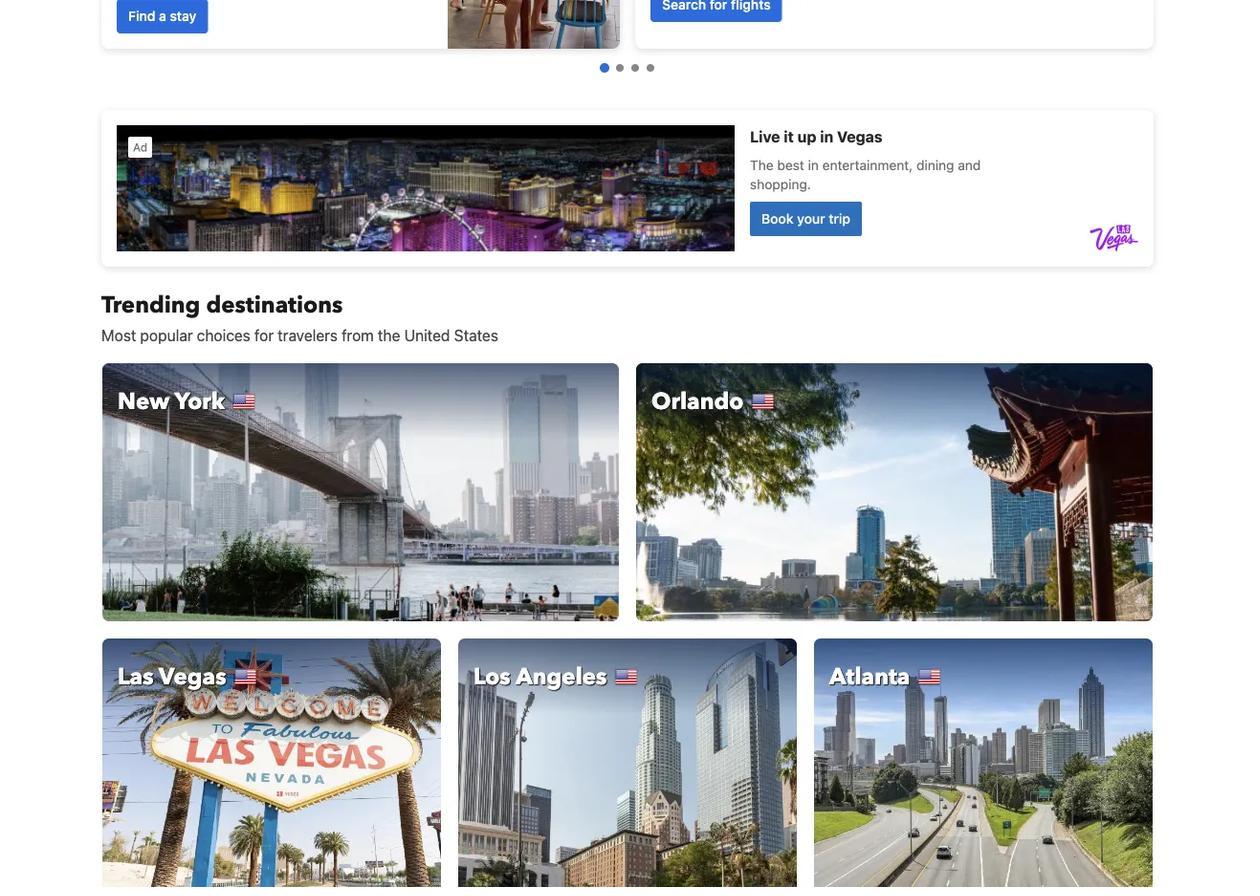 Task type: locate. For each thing, give the bounding box(es) containing it.
trending destinations most popular choices for travelers from the united states
[[101, 289, 498, 345]]

atlanta
[[829, 661, 910, 693]]

vegas
[[159, 661, 226, 693]]

las vegas
[[118, 661, 226, 693]]

most
[[101, 327, 136, 345]]

los angeles link
[[457, 638, 798, 888]]

popular
[[140, 327, 193, 345]]

find a stay
[[128, 8, 196, 24]]

choices
[[197, 327, 250, 345]]

trending
[[101, 289, 200, 321]]

orlando
[[651, 386, 744, 418]]

los
[[474, 661, 511, 693]]

take your longest vacation yet image
[[448, 0, 620, 49]]

united
[[404, 327, 450, 345]]

for
[[254, 327, 274, 345]]

states
[[454, 327, 498, 345]]

new york link
[[101, 363, 620, 623]]

new york
[[118, 386, 225, 418]]

find
[[128, 8, 155, 24]]

advertisement region
[[101, 110, 1154, 267]]

progress bar
[[600, 63, 654, 73]]

york
[[175, 386, 225, 418]]

angeles
[[516, 661, 607, 693]]



Task type: describe. For each thing, give the bounding box(es) containing it.
the
[[378, 327, 400, 345]]

find a stay link
[[117, 0, 208, 33]]

las vegas link
[[101, 638, 442, 888]]

from
[[342, 327, 374, 345]]

stay
[[170, 8, 196, 24]]

travelers
[[278, 327, 338, 345]]

los angeles
[[474, 661, 607, 693]]

new
[[118, 386, 169, 418]]

atlanta link
[[813, 638, 1154, 888]]

las
[[118, 661, 154, 693]]

destinations
[[206, 289, 343, 321]]

orlando link
[[635, 363, 1154, 623]]

a
[[159, 8, 166, 24]]



Task type: vqa. For each thing, say whether or not it's contained in the screenshot.
19
no



